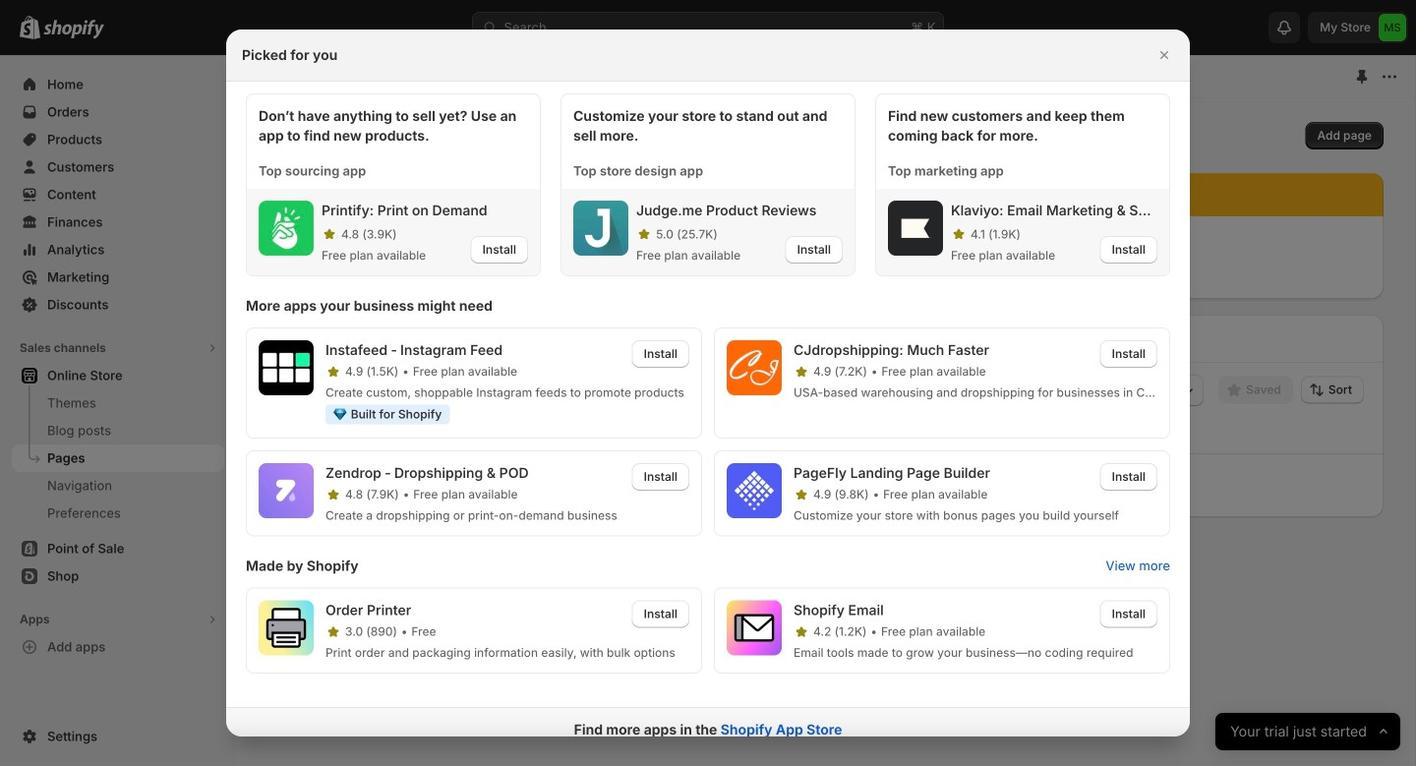 Task type: locate. For each thing, give the bounding box(es) containing it.
online store image
[[248, 67, 268, 87]]

dialog
[[0, 30, 1417, 752]]

shopify image
[[43, 19, 104, 39]]



Task type: describe. For each thing, give the bounding box(es) containing it.
built for shopify image
[[334, 409, 347, 421]]



Task type: vqa. For each thing, say whether or not it's contained in the screenshot.
BUILT FOR SHOPIFY image
yes



